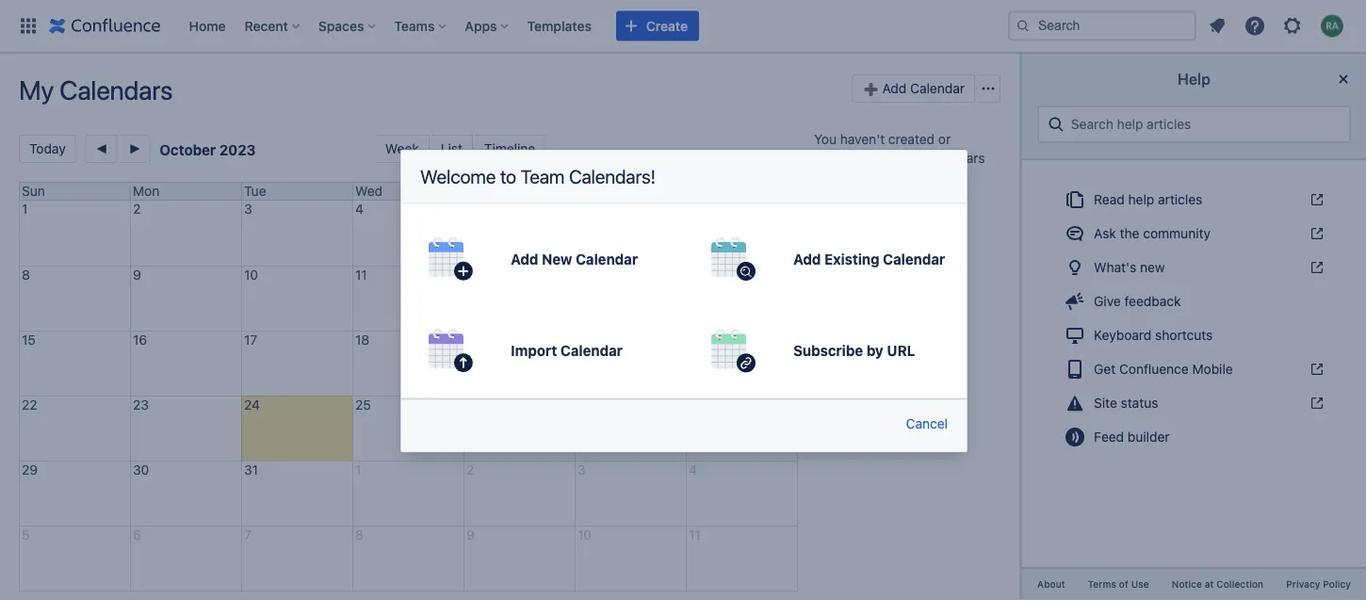 Task type: locate. For each thing, give the bounding box(es) containing it.
4 shortcut icon image from the top
[[1307, 362, 1325, 377]]

what's new
[[1094, 260, 1166, 275]]

give feedback
[[1094, 294, 1181, 309]]

week button
[[376, 135, 430, 163]]

apps button
[[459, 11, 516, 41]]

add for add calendar
[[883, 81, 907, 96]]

17
[[244, 332, 258, 348]]

spaces button
[[313, 11, 383, 41]]

16
[[133, 332, 147, 348]]

welcome to team calendars!
[[420, 165, 656, 188]]

1 horizontal spatial to
[[886, 150, 898, 166]]

welcome
[[420, 165, 496, 188]]

subscribe
[[794, 342, 864, 359]]

my
[[19, 74, 54, 106]]

site status link
[[1053, 388, 1337, 419]]

thu
[[467, 183, 490, 199]]

site
[[1094, 395, 1118, 411]]

calendar right 'new'
[[576, 251, 638, 267]]

to down timeline 'button'
[[500, 165, 516, 188]]

get confluence mobile
[[1094, 361, 1234, 377]]

keyboard shortcuts button
[[1053, 320, 1337, 351]]

privacy policy
[[1287, 579, 1352, 590]]

3 shortcut icon image from the top
[[1307, 260, 1325, 275]]

confluence image
[[49, 15, 161, 37], [49, 15, 161, 37]]

read help articles
[[1094, 192, 1203, 207]]

23
[[133, 397, 149, 413]]

cancel
[[906, 416, 948, 431]]

1 shortcut icon image from the top
[[1307, 192, 1325, 207]]

the
[[1120, 226, 1140, 241]]

policy
[[1324, 579, 1352, 590]]

0 horizontal spatial add
[[511, 251, 539, 267]]

add calendar button
[[853, 74, 976, 103]]

status
[[1121, 395, 1159, 411]]

shortcut icon image for mobile
[[1307, 362, 1325, 377]]

comment icon image
[[1064, 222, 1087, 245]]

6
[[578, 201, 586, 217]]

today
[[29, 141, 66, 156]]

12
[[467, 267, 480, 283]]

documents icon image
[[1064, 189, 1087, 211]]

28
[[689, 397, 705, 413]]

add inside button
[[883, 81, 907, 96]]

about
[[1038, 579, 1066, 590]]

20
[[578, 332, 594, 348]]

26
[[467, 397, 483, 413]]

13
[[578, 267, 592, 283]]

home
[[189, 18, 226, 33]]

add calendar image
[[863, 81, 878, 96]]

2 horizontal spatial add
[[883, 81, 907, 96]]

close image
[[1333, 68, 1356, 90]]

add left existing
[[794, 251, 821, 267]]

site status
[[1094, 395, 1159, 411]]

october
[[160, 141, 216, 158]]

keyboard shortcuts
[[1094, 328, 1213, 343]]

get
[[1094, 361, 1116, 377]]

signal icon image
[[1064, 426, 1087, 449]]

31
[[244, 462, 258, 478]]

week
[[385, 141, 419, 156]]

feedback icon image
[[1064, 290, 1087, 313]]

new
[[542, 251, 573, 267]]

read help articles link
[[1053, 185, 1337, 215]]

29
[[22, 462, 38, 478]]

shortcut icon image inside get confluence mobile link
[[1307, 362, 1325, 377]]

shortcut icon image
[[1307, 192, 1325, 207], [1307, 226, 1325, 241], [1307, 260, 1325, 275], [1307, 362, 1325, 377], [1307, 396, 1325, 411]]

add left 'new'
[[511, 251, 539, 267]]

to
[[886, 150, 898, 166], [500, 165, 516, 188]]

ask the community
[[1094, 226, 1211, 241]]

add
[[883, 81, 907, 96], [511, 251, 539, 267], [794, 251, 821, 267]]

calendar up the or
[[911, 81, 965, 96]]

notice at collection link
[[1161, 577, 1276, 593]]

8
[[22, 267, 30, 283]]

privacy
[[1287, 579, 1321, 590]]

keyboard
[[1094, 328, 1152, 343]]

apps
[[465, 18, 497, 33]]

calendars!
[[569, 165, 656, 188]]

add calendar
[[883, 81, 965, 96]]

calendar inside add calendar button
[[911, 81, 965, 96]]

feed builder button
[[1053, 422, 1337, 452]]

5 shortcut icon image from the top
[[1307, 396, 1325, 411]]

privacy policy link
[[1276, 577, 1363, 593]]

►
[[129, 141, 142, 156]]

calendars
[[927, 150, 986, 166]]

notice
[[1172, 579, 1203, 590]]

shortcut icon image inside read help articles link
[[1307, 192, 1325, 207]]

banner
[[0, 0, 1367, 53]]

1 horizontal spatial add
[[794, 251, 821, 267]]

add new calendar
[[511, 251, 638, 267]]

any
[[901, 150, 923, 166]]

calendar right existing
[[883, 251, 946, 267]]

add right add calendar icon
[[883, 81, 907, 96]]

global element
[[11, 0, 1005, 52]]

haven't
[[841, 132, 885, 147]]

at
[[1205, 579, 1215, 590]]

Search field
[[1009, 11, 1197, 41]]

2 shortcut icon image from the top
[[1307, 226, 1325, 241]]

shortcut icon image inside the ask the community link
[[1307, 226, 1325, 241]]

list button
[[432, 135, 473, 163]]

15
[[22, 332, 36, 348]]

my calendars
[[19, 74, 173, 106]]

terms
[[1088, 579, 1117, 590]]

use
[[1132, 579, 1150, 590]]

to left any
[[886, 150, 898, 166]]



Task type: describe. For each thing, give the bounding box(es) containing it.
sun
[[22, 183, 45, 199]]

you
[[814, 132, 837, 147]]

about button
[[1027, 577, 1077, 593]]

feed
[[1094, 429, 1125, 445]]

30
[[133, 462, 149, 478]]

feedback
[[1125, 294, 1181, 309]]

confluence
[[1120, 361, 1189, 377]]

new
[[1141, 260, 1166, 275]]

24
[[244, 397, 260, 413]]

warning icon image
[[1064, 392, 1087, 415]]

22
[[22, 397, 37, 413]]

shortcut icon image inside the what's new link
[[1307, 260, 1325, 275]]

19
[[467, 332, 481, 348]]

◄
[[95, 141, 108, 156]]

you haven't created or subscribed to any calendars
[[814, 132, 986, 166]]

7
[[689, 201, 696, 217]]

2023
[[219, 141, 256, 158]]

spaces
[[318, 18, 364, 33]]

builder
[[1128, 429, 1170, 445]]

10
[[244, 267, 258, 283]]

shortcut icon image for articles
[[1307, 192, 1325, 207]]

settings icon image
[[1282, 15, 1305, 37]]

shortcut icon image for community
[[1307, 226, 1325, 241]]

subscribe by url
[[794, 342, 916, 359]]

shortcut icon image inside site status link
[[1307, 396, 1325, 411]]

wed
[[355, 183, 383, 199]]

templates link
[[522, 11, 598, 41]]

import
[[511, 342, 557, 359]]

what's
[[1094, 260, 1137, 275]]

25
[[355, 397, 371, 413]]

ask
[[1094, 226, 1117, 241]]

terms of use link
[[1077, 577, 1161, 593]]

mobile
[[1193, 361, 1234, 377]]

tue
[[244, 183, 266, 199]]

3
[[244, 201, 252, 217]]

what's new link
[[1053, 253, 1337, 283]]

notice at collection
[[1172, 579, 1264, 590]]

5
[[467, 201, 475, 217]]

list
[[441, 141, 463, 156]]

1
[[22, 201, 28, 217]]

or
[[939, 132, 951, 147]]

ask the community link
[[1053, 219, 1337, 249]]

existing
[[825, 251, 880, 267]]

add for add existing calendar
[[794, 251, 821, 267]]

add existing calendar
[[794, 251, 946, 267]]

home link
[[183, 11, 232, 41]]

collection
[[1217, 579, 1264, 590]]

◄ button
[[85, 135, 117, 163]]

fri
[[578, 183, 593, 199]]

help
[[1129, 192, 1155, 207]]

4
[[355, 201, 364, 217]]

calendar up 27
[[561, 342, 623, 359]]

9
[[133, 267, 141, 283]]

shortcuts
[[1156, 328, 1213, 343]]

0 horizontal spatial to
[[500, 165, 516, 188]]

timeline
[[484, 141, 536, 156]]

screen icon image
[[1064, 324, 1087, 347]]

mobile icon image
[[1064, 358, 1087, 381]]

cancel link
[[906, 410, 948, 438]]

11
[[355, 267, 367, 283]]

team
[[521, 165, 565, 188]]

banner containing home
[[0, 0, 1367, 53]]

october 2023
[[160, 141, 256, 158]]

read
[[1094, 192, 1125, 207]]

give
[[1094, 294, 1121, 309]]

add for add new calendar
[[511, 251, 539, 267]]

search image
[[1016, 18, 1031, 33]]

feed builder
[[1094, 429, 1170, 445]]

give feedback button
[[1053, 287, 1337, 317]]

community
[[1144, 226, 1211, 241]]

Search help articles field
[[1066, 107, 1342, 141]]

subscribed
[[814, 150, 882, 166]]

to inside you haven't created or subscribed to any calendars
[[886, 150, 898, 166]]

mon
[[133, 183, 160, 199]]

27
[[578, 397, 593, 413]]

lightbulb icon image
[[1064, 256, 1087, 279]]

calendars
[[59, 74, 173, 106]]

created
[[889, 132, 935, 147]]

url
[[887, 342, 916, 359]]



Task type: vqa. For each thing, say whether or not it's contained in the screenshot.
the 'fri'
yes



